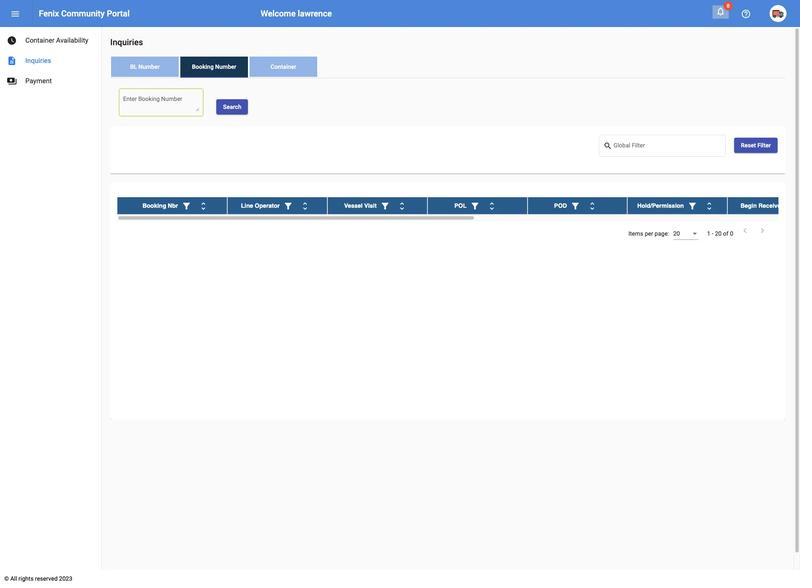 Task type: locate. For each thing, give the bounding box(es) containing it.
container
[[25, 36, 54, 44], [271, 63, 296, 70]]

no color image
[[10, 9, 20, 19], [741, 9, 751, 19], [7, 35, 17, 46], [283, 201, 293, 211], [300, 201, 310, 211], [470, 201, 480, 211], [487, 201, 497, 211], [571, 201, 581, 211], [688, 201, 698, 211], [704, 201, 715, 211], [740, 226, 750, 236]]

5 filter_alt from the left
[[571, 201, 581, 211]]

0 vertical spatial container
[[25, 36, 54, 44]]

5 filter_alt button from the left
[[567, 197, 584, 214]]

number right the bl
[[139, 63, 160, 70]]

no color image containing notifications_none
[[716, 6, 726, 16]]

unfold_more right visit
[[397, 201, 407, 211]]

no color image containing help_outline
[[741, 9, 751, 19]]

filter_alt right the pod
[[571, 201, 581, 211]]

unfold_more button right pod filter_alt
[[584, 197, 601, 214]]

pod filter_alt
[[554, 201, 581, 211]]

fenix
[[39, 8, 59, 19]]

2 number from the left
[[215, 63, 236, 70]]

©
[[4, 576, 9, 582]]

3 filter_alt button from the left
[[377, 197, 394, 214]]

2 unfold_more from the left
[[300, 201, 310, 211]]

reserved
[[35, 576, 58, 582]]

operator
[[255, 202, 280, 209]]

notifications_none button
[[712, 5, 729, 19]]

community
[[61, 8, 105, 19]]

booking nbr filter_alt
[[143, 201, 192, 211]]

unfold_more button right operator
[[297, 197, 314, 214]]

unfold_more right pod filter_alt
[[587, 201, 598, 211]]

no color image containing menu
[[10, 9, 20, 19]]

6 filter_alt button from the left
[[684, 197, 701, 214]]

0 horizontal spatial booking
[[143, 202, 166, 209]]

booking
[[192, 63, 214, 70], [143, 202, 166, 209]]

unfold_more right pol filter_alt
[[487, 201, 497, 211]]

unfold_more right operator
[[300, 201, 310, 211]]

unfold_more for pod filter_alt
[[587, 201, 598, 211]]

inquiries
[[110, 37, 143, 47], [25, 57, 51, 65]]

inquiries up the bl
[[110, 37, 143, 47]]

navigation containing watch_later
[[0, 27, 101, 91]]

0 vertical spatial booking
[[192, 63, 214, 70]]

reset
[[741, 142, 756, 149]]

© all rights reserved 2023
[[4, 576, 72, 582]]

unfold_more for line operator filter_alt
[[300, 201, 310, 211]]

0 horizontal spatial inquiries
[[25, 57, 51, 65]]

filter_alt right visit
[[380, 201, 390, 211]]

bl number
[[130, 63, 160, 70]]

container for container
[[271, 63, 296, 70]]

0 horizontal spatial 20
[[674, 230, 680, 237]]

begin
[[741, 202, 757, 209]]

20 right page:
[[674, 230, 680, 237]]

1 horizontal spatial 20
[[715, 230, 722, 237]]

5 unfold_more button from the left
[[584, 197, 601, 214]]

5 unfold_more from the left
[[587, 201, 598, 211]]

1 unfold_more from the left
[[198, 201, 209, 211]]

filter_alt right nbr at the top left of the page
[[181, 201, 192, 211]]

4 unfold_more button from the left
[[484, 197, 501, 214]]

booking for booking nbr filter_alt
[[143, 202, 166, 209]]

search
[[223, 103, 241, 110]]

unfold_more button for hold/permission filter_alt
[[701, 197, 718, 214]]

number
[[139, 63, 160, 70], [215, 63, 236, 70]]

filter_alt right operator
[[283, 201, 293, 211]]

booking inside booking nbr filter_alt
[[143, 202, 166, 209]]

no color image
[[716, 6, 726, 16], [7, 56, 17, 66], [7, 76, 17, 86], [604, 141, 614, 151], [181, 201, 192, 211], [198, 201, 209, 211], [380, 201, 390, 211], [397, 201, 407, 211], [587, 201, 598, 211], [758, 226, 768, 236]]

6 unfold_more button from the left
[[701, 197, 718, 214]]

unfold_more button
[[195, 197, 212, 214], [297, 197, 314, 214], [394, 197, 411, 214], [484, 197, 501, 214], [584, 197, 601, 214], [701, 197, 718, 214]]

unfold_more button up "1"
[[701, 197, 718, 214]]

payment
[[25, 77, 52, 85]]

pod
[[554, 202, 567, 209]]

navigate_next
[[758, 226, 768, 236]]

1 horizontal spatial inquiries
[[110, 37, 143, 47]]

container availability
[[25, 36, 88, 44]]

no color image containing watch_later
[[7, 35, 17, 46]]

1 unfold_more button from the left
[[195, 197, 212, 214]]

unfold_more button right visit
[[394, 197, 411, 214]]

2 unfold_more button from the left
[[297, 197, 314, 214]]

1 horizontal spatial number
[[215, 63, 236, 70]]

no color image containing search
[[604, 141, 614, 151]]

no color image containing navigate_next
[[758, 226, 768, 236]]

0 vertical spatial inquiries
[[110, 37, 143, 47]]

4 filter_alt button from the left
[[467, 197, 484, 214]]

filter_alt
[[181, 201, 192, 211], [283, 201, 293, 211], [380, 201, 390, 211], [470, 201, 480, 211], [571, 201, 581, 211], [688, 201, 698, 211]]

20 right -
[[715, 230, 722, 237]]

navigate_before
[[740, 226, 750, 236]]

3 unfold_more button from the left
[[394, 197, 411, 214]]

6 unfold_more from the left
[[704, 201, 715, 211]]

number up search button in the left top of the page
[[215, 63, 236, 70]]

line
[[241, 202, 253, 209]]

column header
[[117, 197, 227, 214], [227, 197, 327, 214], [327, 197, 428, 214], [428, 197, 528, 214], [528, 197, 628, 214], [628, 197, 728, 214]]

unfold_more right nbr at the top left of the page
[[198, 201, 209, 211]]

Global Filter field
[[614, 144, 722, 151]]

inquiries up payment at the left top of page
[[25, 57, 51, 65]]

menu button
[[7, 5, 24, 22]]

filter_alt button for booking nbr filter_alt
[[178, 197, 195, 214]]

1 vertical spatial inquiries
[[25, 57, 51, 65]]

0
[[730, 230, 734, 237]]

2 filter_alt button from the left
[[280, 197, 297, 214]]

1 horizontal spatial container
[[271, 63, 296, 70]]

fenix community portal
[[39, 8, 130, 19]]

unfold_more up "1"
[[704, 201, 715, 211]]

navigation
[[0, 27, 101, 91]]

3 unfold_more from the left
[[397, 201, 407, 211]]

1 column header from the left
[[117, 197, 227, 214]]

20
[[674, 230, 680, 237], [715, 230, 722, 237]]

row
[[117, 197, 800, 215]]

search
[[604, 142, 612, 151]]

no color image inside navigation
[[7, 35, 17, 46]]

container inside navigation
[[25, 36, 54, 44]]

no color image containing payments
[[7, 76, 17, 86]]

4 filter_alt from the left
[[470, 201, 480, 211]]

unfold_more button right nbr at the top left of the page
[[195, 197, 212, 214]]

no color image inside menu button
[[10, 9, 20, 19]]

filter_alt right hold/permission
[[688, 201, 698, 211]]

no color image inside notifications_none popup button
[[716, 6, 726, 16]]

unfold_more button right pol filter_alt
[[484, 197, 501, 214]]

filter_alt right pol
[[470, 201, 480, 211]]

no color image inside navigate_before button
[[740, 226, 750, 236]]

5 column header from the left
[[528, 197, 628, 214]]

no color image containing navigate_before
[[740, 226, 750, 236]]

1 number from the left
[[139, 63, 160, 70]]

vessel
[[344, 202, 363, 209]]

1 - 20 of 0
[[707, 230, 734, 237]]

filter_alt button
[[178, 197, 195, 214], [280, 197, 297, 214], [377, 197, 394, 214], [467, 197, 484, 214], [567, 197, 584, 214], [684, 197, 701, 214]]

2 column header from the left
[[227, 197, 327, 214]]

no color image containing description
[[7, 56, 17, 66]]

per
[[645, 230, 653, 237]]

begin receive column header
[[728, 197, 800, 214]]

0 horizontal spatial container
[[25, 36, 54, 44]]

1 20 from the left
[[674, 230, 680, 237]]

4 unfold_more from the left
[[487, 201, 497, 211]]

unfold_more button for booking nbr filter_alt
[[195, 197, 212, 214]]

watch_later
[[7, 35, 17, 46]]

1 filter_alt button from the left
[[178, 197, 195, 214]]

1 vertical spatial container
[[271, 63, 296, 70]]

unfold_more for booking nbr filter_alt
[[198, 201, 209, 211]]

items per page:
[[629, 230, 669, 237]]

filter_alt button for hold/permission filter_alt
[[684, 197, 701, 214]]

None text field
[[123, 96, 199, 111]]

1 horizontal spatial booking
[[192, 63, 214, 70]]

number for booking number
[[215, 63, 236, 70]]

0 horizontal spatial number
[[139, 63, 160, 70]]

unfold_more
[[198, 201, 209, 211], [300, 201, 310, 211], [397, 201, 407, 211], [487, 201, 497, 211], [587, 201, 598, 211], [704, 201, 715, 211]]

6 filter_alt from the left
[[688, 201, 698, 211]]

1 vertical spatial booking
[[143, 202, 166, 209]]

row containing filter_alt
[[117, 197, 800, 215]]



Task type: describe. For each thing, give the bounding box(es) containing it.
inquiries inside navigation
[[25, 57, 51, 65]]

hold/permission
[[638, 202, 684, 209]]

2 20 from the left
[[715, 230, 722, 237]]

receive
[[759, 202, 781, 209]]

notifications_none
[[716, 6, 726, 16]]

booking number
[[192, 63, 236, 70]]

filter_alt button for pol filter_alt
[[467, 197, 484, 214]]

begin receive
[[741, 202, 781, 209]]

reset filter
[[741, 142, 771, 149]]

unfold_more for pol filter_alt
[[487, 201, 497, 211]]

reset filter button
[[734, 138, 778, 153]]

navigate_before button
[[738, 225, 753, 237]]

lawrence
[[298, 8, 332, 19]]

availability
[[56, 36, 88, 44]]

help_outline
[[741, 9, 751, 19]]

items
[[629, 230, 644, 237]]

unfold_more button for line operator filter_alt
[[297, 197, 314, 214]]

3 filter_alt from the left
[[380, 201, 390, 211]]

container tab panel
[[110, 78, 786, 420]]

2 filter_alt from the left
[[283, 201, 293, 211]]

rights
[[19, 576, 34, 582]]

filter
[[758, 142, 771, 149]]

navigate_next button
[[755, 225, 770, 237]]

4 column header from the left
[[428, 197, 528, 214]]

help_outline button
[[738, 5, 755, 22]]

hold/permission filter_alt
[[638, 201, 698, 211]]

unfold_more button for pol filter_alt
[[484, 197, 501, 214]]

line operator filter_alt
[[241, 201, 293, 211]]

pol
[[455, 202, 467, 209]]

6 column header from the left
[[628, 197, 728, 214]]

no color image inside help_outline popup button
[[741, 9, 751, 19]]

welcome
[[261, 8, 296, 19]]

bl
[[130, 63, 137, 70]]

container for container availability
[[25, 36, 54, 44]]

welcome lawrence
[[261, 8, 332, 19]]

2023
[[59, 576, 72, 582]]

1 filter_alt from the left
[[181, 201, 192, 211]]

vessel visit filter_alt
[[344, 201, 390, 211]]

filter_alt button for vessel visit filter_alt
[[377, 197, 394, 214]]

payments
[[7, 76, 17, 86]]

bl number tab panel
[[110, 78, 786, 420]]

unfold_more for vessel visit filter_alt
[[397, 201, 407, 211]]

unfold_more button for pod filter_alt
[[584, 197, 601, 214]]

number for bl number
[[139, 63, 160, 70]]

all
[[10, 576, 17, 582]]

booking for booking number
[[192, 63, 214, 70]]

1
[[707, 230, 711, 237]]

filter_alt button for pod filter_alt
[[567, 197, 584, 214]]

nbr
[[168, 202, 178, 209]]

page:
[[655, 230, 669, 237]]

pol filter_alt
[[455, 201, 480, 211]]

search button
[[216, 99, 248, 114]]

-
[[712, 230, 714, 237]]

visit
[[364, 202, 377, 209]]

menu
[[10, 9, 20, 19]]

3 column header from the left
[[327, 197, 428, 214]]

no color image inside navigate_next button
[[758, 226, 768, 236]]

unfold_more button for vessel visit filter_alt
[[394, 197, 411, 214]]

portal
[[107, 8, 130, 19]]

of
[[723, 230, 729, 237]]

filter_alt button for line operator filter_alt
[[280, 197, 297, 214]]

unfold_more for hold/permission filter_alt
[[704, 201, 715, 211]]

description
[[7, 56, 17, 66]]



Task type: vqa. For each thing, say whether or not it's contained in the screenshot.
Portal?
no



